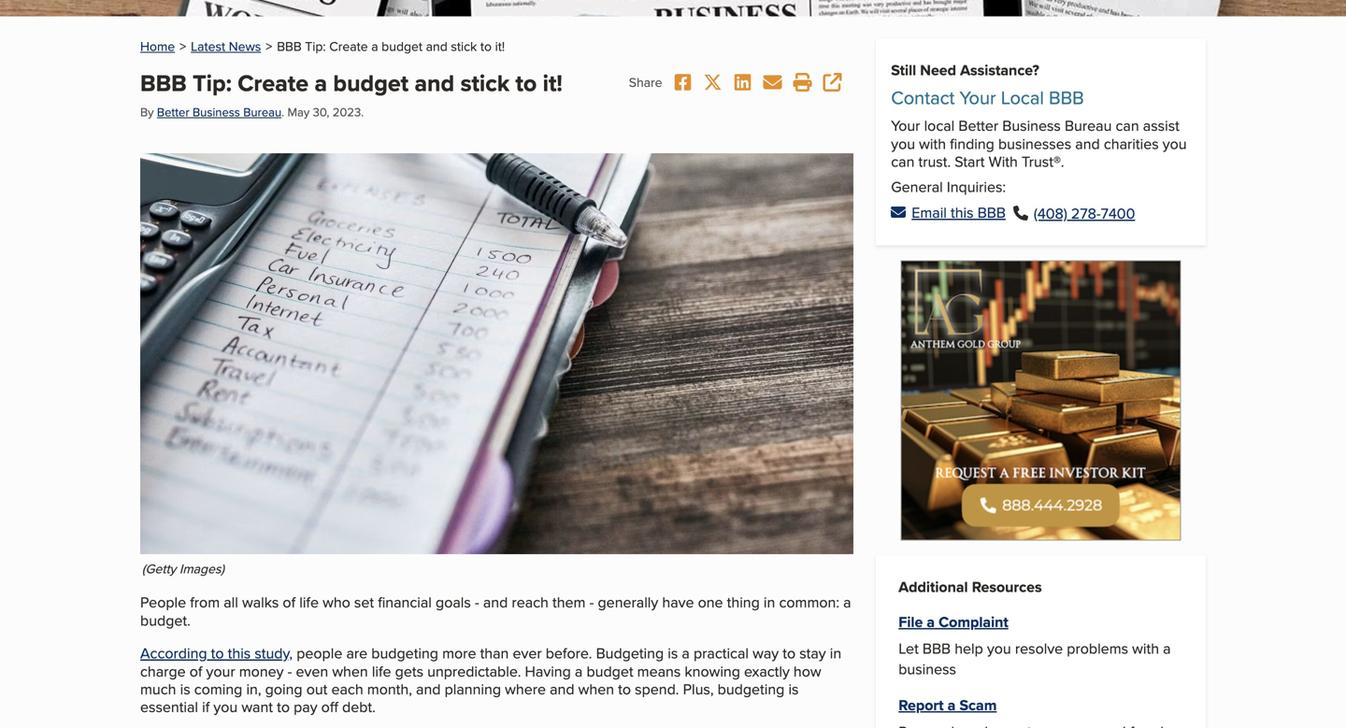 Task type: locate. For each thing, give the bounding box(es) containing it.
tip: inside bbb tip: create a budget and stick to it! by better business bureau . may 30, 2023.
[[193, 66, 232, 100]]

1 horizontal spatial life
[[372, 660, 391, 682]]

budget left means
[[587, 660, 634, 682]]

where
[[505, 678, 546, 700]]

0 vertical spatial stick
[[451, 37, 477, 56]]

a right "having"
[[575, 660, 583, 682]]

want
[[242, 696, 273, 718]]

0 horizontal spatial it!
[[495, 37, 505, 56]]

budgeting down way
[[718, 678, 785, 700]]

budget
[[382, 37, 423, 56], [333, 66, 409, 100], [587, 660, 634, 682]]

0 horizontal spatial of
[[190, 660, 202, 682]]

out
[[306, 678, 328, 700]]

stay
[[800, 642, 826, 664]]

0 horizontal spatial bureau
[[243, 103, 282, 121]]

with right problems
[[1132, 638, 1159, 659]]

1 vertical spatial create
[[238, 66, 309, 100]]

reach
[[512, 592, 549, 613]]

0 horizontal spatial budgeting
[[371, 642, 439, 664]]

2 vertical spatial budget
[[587, 660, 634, 682]]

1 vertical spatial with
[[1132, 638, 1159, 659]]

1 vertical spatial stick
[[461, 66, 510, 100]]

1 vertical spatial tip:
[[193, 66, 232, 100]]

more
[[442, 642, 476, 664]]

in
[[764, 592, 775, 613], [830, 642, 842, 664]]

create for bbb tip: create a budget and stick to it! by better business bureau . may 30, 2023.
[[238, 66, 309, 100]]

0 vertical spatial can
[[1116, 115, 1140, 136]]

if
[[202, 696, 210, 718]]

of left your
[[190, 660, 202, 682]]

1 horizontal spatial create
[[329, 37, 368, 56]]

money
[[239, 660, 284, 682]]

1 horizontal spatial bureau
[[1065, 115, 1112, 136]]

according to this study, link
[[140, 642, 293, 664]]

better up start
[[959, 115, 999, 136]]

you left trust.
[[891, 133, 915, 154]]

1 vertical spatial budget
[[333, 66, 409, 100]]

can left assist
[[1116, 115, 1140, 136]]

a up 30,
[[315, 66, 327, 100]]

you right if
[[214, 696, 238, 718]]

budget for bbb tip: create a budget and stick to it!
[[382, 37, 423, 56]]

people are budgeting more than ever before. budgeting is a practical way to stay in charge of your money - even when life gets unpredictable. having a budget means knowing exactly how much is coming in, going out each month, and planning where and when to spend. plus, budgeting is essential if you want to pay off debt.
[[140, 642, 842, 718]]

better right by
[[157, 103, 189, 121]]

knowing
[[685, 660, 740, 682]]

better inside bbb tip: create a budget and stick to it! by better business bureau . may 30, 2023.
[[157, 103, 189, 121]]

0 vertical spatial tip:
[[305, 37, 326, 56]]

need
[[920, 59, 957, 81]]

0047-872 (804) link
[[1034, 202, 1135, 224]]

0 horizontal spatial with
[[919, 133, 946, 154]]

home
[[140, 37, 175, 56]]

1 horizontal spatial in
[[830, 642, 842, 664]]

in right stay
[[830, 642, 842, 664]]

common:
[[779, 592, 840, 613]]

0 horizontal spatial tip:
[[193, 66, 232, 100]]

report a scam link
[[899, 694, 997, 716]]

stick
[[451, 37, 477, 56], [461, 66, 510, 100]]

-
[[475, 592, 479, 613], [590, 592, 594, 613], [288, 660, 292, 682]]

0 horizontal spatial business
[[193, 103, 240, 121]]

from
[[190, 592, 220, 613]]

to
[[480, 37, 492, 56], [516, 66, 537, 100], [211, 642, 224, 664], [783, 642, 796, 664], [618, 678, 631, 700], [277, 696, 290, 718]]

budget inside people are budgeting more than ever before. budgeting is a practical way to stay in charge of your money - even when life gets unpredictable. having a budget means knowing exactly how much is coming in, going out each month, and planning where and when to spend. plus, budgeting is essential if you want to pay off debt.
[[587, 660, 634, 682]]

budget.
[[140, 610, 191, 631]]

and
[[426, 37, 448, 56], [415, 66, 455, 100], [1076, 133, 1100, 154], [483, 592, 508, 613], [416, 678, 441, 700], [550, 678, 575, 700]]

is
[[668, 642, 678, 664], [180, 678, 190, 700], [789, 678, 799, 700]]

you right help
[[987, 638, 1011, 659]]

1 horizontal spatial with
[[1132, 638, 1159, 659]]

0 vertical spatial create
[[329, 37, 368, 56]]

inquiries:
[[947, 176, 1006, 197]]

bureau inside bbb tip: create a budget and stick to it! by better business bureau . may 30, 2023.
[[243, 103, 282, 121]]

latest news link
[[191, 37, 261, 56]]

in right thing
[[764, 592, 775, 613]]

tip:
[[305, 37, 326, 56], [193, 66, 232, 100]]

exactly
[[744, 660, 790, 682]]

budget up bbb tip: create a budget and stick to it! by better business bureau . may 30, 2023.
[[382, 37, 423, 56]]

bbb right "let"
[[923, 638, 951, 659]]

budgeting up month,
[[371, 642, 439, 664]]

- right goals
[[475, 592, 479, 613]]

(getty images)
[[142, 560, 224, 578]]

1 vertical spatial this
[[228, 642, 251, 664]]

1 horizontal spatial your
[[960, 84, 996, 111]]

0 horizontal spatial life
[[299, 592, 319, 613]]

each
[[331, 678, 363, 700]]

your down assistance?
[[960, 84, 996, 111]]

1 horizontal spatial it!
[[543, 66, 563, 100]]

in inside people are budgeting more than ever before. budgeting is a practical way to stay in charge of your money - even when life gets unpredictable. having a budget means knowing exactly how much is coming in, going out each month, and planning where and when to spend. plus, budgeting is essential if you want to pay off debt.
[[830, 642, 842, 664]]

tip: up better business bureau link
[[193, 66, 232, 100]]

create inside bbb tip: create a budget and stick to it! by better business bureau . may 30, 2023.
[[238, 66, 309, 100]]

your down contact
[[891, 115, 921, 136]]

life left gets
[[372, 660, 391, 682]]

have
[[662, 592, 694, 613]]

and inside people from all walks of life who set financial goals - and reach them - generally have one thing in common: a budget.
[[483, 592, 508, 613]]

business
[[899, 658, 957, 680]]

better inside still need assistance? contact your local bbb your local better business bureau can assist you with finding businesses and charities you can trust. start with trust®.
[[959, 115, 999, 136]]

a right common:
[[844, 592, 851, 613]]

when down before.
[[578, 678, 614, 700]]

0 vertical spatial in
[[764, 592, 775, 613]]

them
[[553, 592, 586, 613]]

before.
[[546, 642, 592, 664]]

budget up "2023."
[[333, 66, 409, 100]]

business
[[193, 103, 240, 121], [1003, 115, 1061, 136]]

with
[[989, 151, 1018, 172]]

1 horizontal spatial can
[[1116, 115, 1140, 136]]

1 horizontal spatial when
[[578, 678, 614, 700]]

2 horizontal spatial is
[[789, 678, 799, 700]]

bbb right local
[[1049, 84, 1084, 111]]

2 horizontal spatial -
[[590, 592, 594, 613]]

30,
[[313, 103, 329, 121]]

debt.
[[342, 696, 376, 718]]

- left the even
[[288, 660, 292, 682]]

better
[[157, 103, 189, 121], [959, 115, 999, 136]]

1 vertical spatial it!
[[543, 66, 563, 100]]

bbb
[[277, 37, 302, 56], [140, 66, 187, 100], [1049, 84, 1084, 111], [978, 201, 1006, 223], [923, 638, 951, 659]]

it! inside bbb tip: create a budget and stick to it! by better business bureau . may 30, 2023.
[[543, 66, 563, 100]]

0 horizontal spatial -
[[288, 660, 292, 682]]

business down local
[[1003, 115, 1061, 136]]

calculator pen and budget image
[[140, 153, 854, 555]]

budgeting
[[596, 642, 664, 664]]

of right walks
[[283, 592, 296, 613]]

0 vertical spatial budget
[[382, 37, 423, 56]]

bbb up by
[[140, 66, 187, 100]]

- right them
[[590, 592, 594, 613]]

a right means
[[682, 642, 690, 664]]

create for bbb tip: create a budget and stick to it!
[[329, 37, 368, 56]]

unpredictable.
[[427, 660, 521, 682]]

1 horizontal spatial better
[[959, 115, 999, 136]]

you right charities
[[1163, 133, 1187, 154]]

0 vertical spatial life
[[299, 592, 319, 613]]

your
[[206, 660, 235, 682]]

life left who
[[299, 592, 319, 613]]

create up .
[[238, 66, 309, 100]]

latest
[[191, 37, 225, 56]]

general inquiries:
[[891, 176, 1006, 197]]

with
[[919, 133, 946, 154], [1132, 638, 1159, 659]]

of inside people from all walks of life who set financial goals - and reach them - generally have one thing in common: a budget.
[[283, 592, 296, 613]]

0 horizontal spatial better
[[157, 103, 189, 121]]

tip: up bbb tip: create a budget and stick to it! by better business bureau . may 30, 2023.
[[305, 37, 326, 56]]

0 vertical spatial this
[[951, 201, 974, 223]]

1 vertical spatial in
[[830, 642, 842, 664]]

0 horizontal spatial when
[[332, 660, 368, 682]]

0 vertical spatial with
[[919, 133, 946, 154]]

can up general
[[891, 151, 915, 172]]

0 horizontal spatial in
[[764, 592, 775, 613]]

bureau
[[243, 103, 282, 121], [1065, 115, 1112, 136]]

file a complaint link
[[899, 611, 1009, 633]]

gets
[[395, 660, 424, 682]]

stick inside bbb tip: create a budget and stick to it! by better business bureau . may 30, 2023.
[[461, 66, 510, 100]]

when up the 'debt.'
[[332, 660, 368, 682]]

charities
[[1104, 133, 1159, 154]]

budgeting
[[371, 642, 439, 664], [718, 678, 785, 700]]

budget inside bbb tip: create a budget and stick to it! by better business bureau . may 30, 2023.
[[333, 66, 409, 100]]

this
[[951, 201, 974, 223], [228, 642, 251, 664]]

a right problems
[[1163, 638, 1171, 659]]

0 vertical spatial your
[[960, 84, 996, 111]]

images)
[[180, 560, 224, 578]]

and inside still need assistance? contact your local bbb your local better business bureau can assist you with finding businesses and charities you can trust. start with trust®.
[[1076, 133, 1100, 154]]

walks
[[242, 592, 279, 613]]

1 horizontal spatial is
[[668, 642, 678, 664]]

your
[[960, 84, 996, 111], [891, 115, 921, 136]]

0 vertical spatial it!
[[495, 37, 505, 56]]

a
[[371, 37, 378, 56], [315, 66, 327, 100], [844, 592, 851, 613], [927, 611, 935, 633], [1163, 638, 1171, 659], [682, 642, 690, 664], [575, 660, 583, 682], [948, 694, 956, 716]]

you inside file a complaint let bbb help you resolve problems with a business
[[987, 638, 1011, 659]]

anthem gold group image
[[901, 261, 1182, 541]]

1 vertical spatial life
[[372, 660, 391, 682]]

create up bbb tip: create a budget and stick to it! by better business bureau . may 30, 2023.
[[329, 37, 368, 56]]

0 horizontal spatial can
[[891, 151, 915, 172]]

this left study,
[[228, 642, 251, 664]]

business inside bbb tip: create a budget and stick to it! by better business bureau . may 30, 2023.
[[193, 103, 240, 121]]

to inside bbb tip: create a budget and stick to it! by better business bureau . may 30, 2023.
[[516, 66, 537, 100]]

local
[[1001, 84, 1044, 111]]

0 vertical spatial of
[[283, 592, 296, 613]]

1 horizontal spatial tip:
[[305, 37, 326, 56]]

1 horizontal spatial of
[[283, 592, 296, 613]]

with left finding
[[919, 133, 946, 154]]

1 horizontal spatial this
[[951, 201, 974, 223]]

according to this study,
[[140, 642, 293, 664]]

business down latest
[[193, 103, 240, 121]]

coming
[[194, 678, 242, 700]]

1 vertical spatial your
[[891, 115, 921, 136]]

1 vertical spatial of
[[190, 660, 202, 682]]

businesses
[[999, 133, 1072, 154]]

much
[[140, 678, 176, 700]]

1 vertical spatial budgeting
[[718, 678, 785, 700]]

this down general inquiries:
[[951, 201, 974, 223]]

life inside people from all walks of life who set financial goals - and reach them - generally have one thing in common: a budget.
[[299, 592, 319, 613]]

of
[[283, 592, 296, 613], [190, 660, 202, 682]]

1 horizontal spatial business
[[1003, 115, 1061, 136]]

2023.
[[333, 103, 364, 121]]

1 vertical spatial can
[[891, 151, 915, 172]]

create
[[329, 37, 368, 56], [238, 66, 309, 100]]

0 horizontal spatial create
[[238, 66, 309, 100]]



Task type: vqa. For each thing, say whether or not it's contained in the screenshot.
Inquiries:
yes



Task type: describe. For each thing, give the bounding box(es) containing it.
a right file
[[927, 611, 935, 633]]

stick for bbb tip: create a budget and stick to it!
[[451, 37, 477, 56]]

thing
[[727, 592, 760, 613]]

generally
[[598, 592, 658, 613]]

are
[[346, 642, 368, 664]]

who
[[323, 592, 350, 613]]

tip: for bbb tip: create a budget and stick to it!
[[305, 37, 326, 56]]

1 horizontal spatial budgeting
[[718, 678, 785, 700]]

it! for bbb tip: create a budget and stick to it!
[[495, 37, 505, 56]]

people
[[140, 592, 186, 613]]

in,
[[246, 678, 261, 700]]

essential
[[140, 696, 198, 718]]

local
[[924, 115, 955, 136]]

bbb inside bbb tip: create a budget and stick to it! by better business bureau . may 30, 2023.
[[140, 66, 187, 100]]

email this bbb
[[912, 201, 1006, 223]]

a inside people from all walks of life who set financial goals - and reach them - generally have one thing in common: a budget.
[[844, 592, 851, 613]]

stick for bbb tip: create a budget and stick to it! by better business bureau . may 30, 2023.
[[461, 66, 510, 100]]

you inside people are budgeting more than ever before. budgeting is a practical way to stay in charge of your money - even when life gets unpredictable. having a budget means knowing exactly how much is coming in, going out each month, and planning where and when to spend. plus, budgeting is essential if you want to pay off debt.
[[214, 696, 238, 718]]

a inside bbb tip: create a budget and stick to it! by better business bureau . may 30, 2023.
[[315, 66, 327, 100]]

and inside bbb tip: create a budget and stick to it! by better business bureau . may 30, 2023.
[[415, 66, 455, 100]]

0047-872 (804)
[[1034, 202, 1135, 224]]

0 horizontal spatial this
[[228, 642, 251, 664]]

resources
[[972, 576, 1042, 598]]

plus,
[[683, 678, 714, 700]]

according
[[140, 642, 207, 664]]

life inside people are budgeting more than ever before. budgeting is a practical way to stay in charge of your money - even when life gets unpredictable. having a budget means knowing exactly how much is coming in, going out each month, and planning where and when to spend. plus, budgeting is essential if you want to pay off debt.
[[372, 660, 391, 682]]

news
[[229, 37, 261, 56]]

file
[[899, 611, 923, 633]]

file a complaint let bbb help you resolve problems with a business
[[899, 611, 1171, 680]]

additional
[[899, 576, 968, 598]]

practical
[[694, 642, 749, 664]]

0 horizontal spatial is
[[180, 678, 190, 700]]

tip: for bbb tip: create a budget and stick to it! by better business bureau . may 30, 2023.
[[193, 66, 232, 100]]

it! for bbb tip: create a budget and stick to it! by better business bureau . may 30, 2023.
[[543, 66, 563, 100]]

spend.
[[635, 678, 679, 700]]

0 horizontal spatial your
[[891, 115, 921, 136]]

of inside people are budgeting more than ever before. budgeting is a practical way to stay in charge of your money - even when life gets unpredictable. having a budget means knowing exactly how much is coming in, going out each month, and planning where and when to spend. plus, budgeting is essential if you want to pay off debt.
[[190, 660, 202, 682]]

bbb tip: create a budget and stick to it!
[[277, 37, 505, 56]]

ever
[[513, 642, 542, 664]]

with inside file a complaint let bbb help you resolve problems with a business
[[1132, 638, 1159, 659]]

charge
[[140, 660, 186, 682]]

share
[[629, 73, 663, 91]]

872
[[1071, 202, 1097, 224]]

a up bbb tip: create a budget and stick to it! by better business bureau . may 30, 2023.
[[371, 37, 378, 56]]

still need assistance? contact your local bbb your local better business bureau can assist you with finding businesses and charities you can trust. start with trust®.
[[891, 59, 1187, 172]]

budget for bbb tip: create a budget and stick to it! by better business bureau . may 30, 2023.
[[333, 66, 409, 100]]

1 horizontal spatial -
[[475, 592, 479, 613]]

in inside people from all walks of life who set financial goals - and reach them - generally have one thing in common: a budget.
[[764, 592, 775, 613]]

bbb down inquiries: at the top of page
[[978, 201, 1006, 223]]

having
[[525, 660, 571, 682]]

report a scam
[[899, 694, 997, 716]]

additional resources
[[899, 576, 1042, 598]]

all
[[224, 592, 238, 613]]

goals
[[436, 592, 471, 613]]

bbb inside file a complaint let bbb help you resolve problems with a business
[[923, 638, 951, 659]]

financial
[[378, 592, 432, 613]]

help
[[955, 638, 983, 659]]

off
[[321, 696, 338, 718]]

with inside still need assistance? contact your local bbb your local better business bureau can assist you with finding businesses and charities you can trust. start with trust®.
[[919, 133, 946, 154]]

assistance?
[[960, 59, 1040, 81]]

going
[[265, 678, 303, 700]]

contact
[[891, 84, 955, 111]]

bbb right news
[[277, 37, 302, 56]]

latest news
[[191, 37, 261, 56]]

0047-
[[1097, 202, 1135, 224]]

scam
[[960, 694, 997, 716]]

better business bureau link
[[157, 103, 282, 121]]

even
[[296, 660, 328, 682]]

people
[[297, 642, 343, 664]]

complaint
[[939, 611, 1009, 633]]

.
[[282, 103, 284, 121]]

assist
[[1143, 115, 1180, 136]]

month,
[[367, 678, 412, 700]]

home link
[[140, 37, 175, 56]]

set
[[354, 592, 374, 613]]

problems
[[1067, 638, 1129, 659]]

0 vertical spatial budgeting
[[371, 642, 439, 664]]

bbb inside still need assistance? contact your local bbb your local better business bureau can assist you with finding businesses and charities you can trust. start with trust®.
[[1049, 84, 1084, 111]]

trust®.
[[1022, 151, 1065, 172]]

pay
[[294, 696, 317, 718]]

by
[[140, 103, 154, 121]]

resolve
[[1015, 638, 1063, 659]]

- inside people are budgeting more than ever before. budgeting is a practical way to stay in charge of your money - even when life gets unpredictable. having a budget means knowing exactly how much is coming in, going out each month, and planning where and when to spend. plus, budgeting is essential if you want to pay off debt.
[[288, 660, 292, 682]]

(getty
[[142, 560, 176, 578]]

business inside still need assistance? contact your local bbb your local better business bureau can assist you with finding businesses and charities you can trust. start with trust®.
[[1003, 115, 1061, 136]]

may
[[288, 103, 310, 121]]

means
[[637, 660, 681, 682]]

still
[[891, 59, 917, 81]]

planning
[[445, 678, 501, 700]]

bbb tip: create a budget and stick to it! by better business bureau . may 30, 2023.
[[140, 66, 563, 121]]

finding
[[950, 133, 995, 154]]

bureau inside still need assistance? contact your local bbb your local better business bureau can assist you with finding businesses and charities you can trust. start with trust®.
[[1065, 115, 1112, 136]]

(804)
[[1034, 202, 1068, 224]]

general
[[891, 176, 943, 197]]

a left the "scam"
[[948, 694, 956, 716]]

one
[[698, 592, 723, 613]]

email this bbb button
[[891, 201, 1006, 223]]

start
[[955, 151, 985, 172]]

trust.
[[919, 151, 951, 172]]

way
[[753, 642, 779, 664]]



